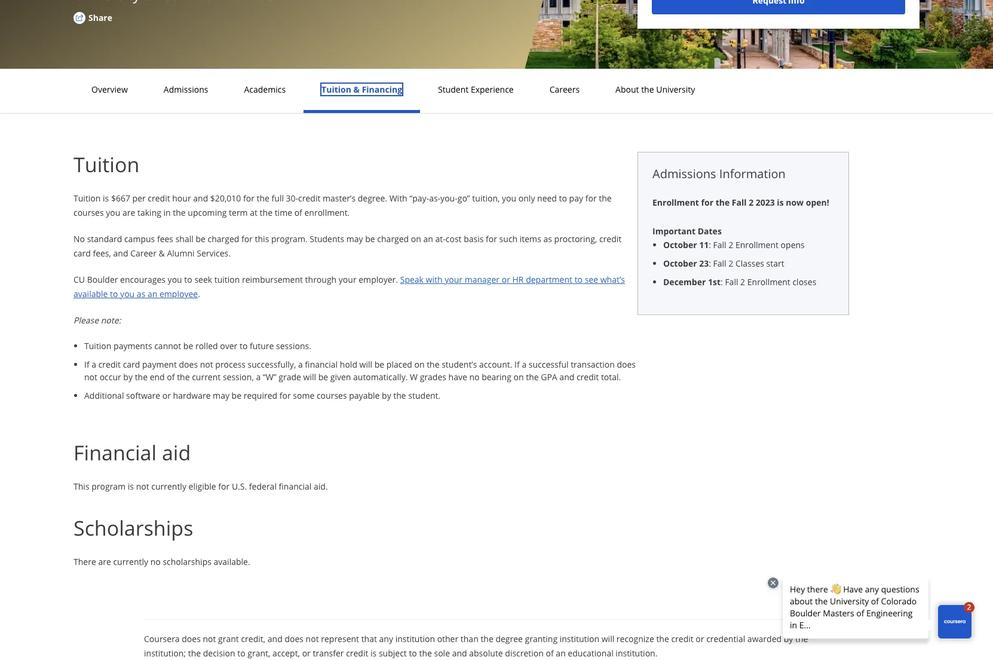 Task type: describe. For each thing, give the bounding box(es) containing it.
for left such
[[486, 233, 497, 245]]

2 institution from the left
[[560, 633, 600, 645]]

of inside if a credit card payment does not process successfully, a financial hold will be placed on the student's account. if a successful transaction does not occur by the end of the current session, a "w" grade will be given automatically. w grades have no bearing on the gpa and credit total.
[[167, 371, 175, 383]]

successfully,
[[248, 359, 296, 370]]

does up accept,
[[285, 633, 304, 645]]

at
[[250, 207, 258, 218]]

this
[[74, 481, 89, 492]]

careers link
[[546, 84, 584, 95]]

admissions for admissions information
[[653, 166, 717, 182]]

additional software or hardware may be required for some courses payable by the student. list item
[[84, 389, 638, 402]]

1 vertical spatial no
[[150, 556, 161, 567]]

additional software or hardware may be required for some courses payable by the student.
[[84, 390, 441, 401]]

cannot
[[154, 340, 181, 352]]

of inside tuition is $667 per credit hour and $20,010 for the full 30-credit master's degree. with "pay-as-you-go" tuition, you only need to pay for the courses you are taking in the upcoming term at the time of enrollment.
[[295, 207, 302, 218]]

11
[[700, 239, 709, 251]]

share
[[88, 12, 112, 23]]

1 vertical spatial are
[[98, 556, 111, 567]]

tuition payments cannot be rolled over to future sessions.
[[84, 340, 311, 352]]

grant
[[218, 633, 239, 645]]

recognize
[[617, 633, 655, 645]]

is right program at the left bottom of page
[[128, 481, 134, 492]]

employer.
[[359, 274, 398, 285]]

financial inside if a credit card payment does not process successfully, a financial hold will be placed on the student's account. if a successful transaction does not occur by the end of the current session, a "w" grade will be given automatically. w grades have no bearing on the gpa and credit total.
[[305, 359, 338, 370]]

about the university link
[[612, 84, 699, 95]]

fall for for
[[732, 197, 747, 208]]

credit up in
[[148, 193, 170, 204]]

student experience link
[[435, 84, 518, 95]]

an inside no standard campus fees shall be charged for this program. students may be charged on an at-cost basis for such items as proctoring, credit card fees, and career & alumni services.
[[424, 233, 433, 245]]

any
[[379, 633, 393, 645]]

academics link
[[241, 84, 289, 95]]

for left this
[[242, 233, 253, 245]]

time
[[275, 207, 292, 218]]

total.
[[601, 371, 621, 383]]

and inside no standard campus fees shall be charged for this program. students may be charged on an at-cost basis for such items as proctoring, credit card fees, and career & alumni services.
[[113, 248, 128, 259]]

you up employee
[[168, 274, 182, 285]]

for up at at the top left
[[243, 193, 255, 204]]

not up decision
[[203, 633, 216, 645]]

fall for 11
[[714, 239, 727, 251]]

by inside coursera does not grant credit, and does not represent that any institution other than the degree granting institution will recognize the credit or credential awarded by the institution; the decision to grant, accept, or transfer credit is subject to the sole and absolute discretion of an educational institution.
[[784, 633, 794, 645]]

your inside "speak with your manager or hr department to see what's available to you as an employee"
[[445, 274, 463, 285]]

not right program at the left bottom of page
[[136, 481, 149, 492]]

list item containing october 11
[[664, 239, 835, 251]]

no inside if a credit card payment does not process successfully, a financial hold will be placed on the student's account. if a successful transaction does not occur by the end of the current session, a "w" grade will be given automatically. w grades have no bearing on the gpa and credit total.
[[470, 371, 480, 383]]

the up 'absolute'
[[481, 633, 494, 645]]

fees,
[[93, 248, 111, 259]]

transaction
[[571, 359, 615, 370]]

reimbursement
[[242, 274, 303, 285]]

credential
[[707, 633, 746, 645]]

u.s.
[[232, 481, 247, 492]]

this
[[255, 233, 269, 245]]

the right in
[[173, 207, 186, 218]]

2 for 23
[[729, 258, 734, 269]]

fall for 23
[[714, 258, 727, 269]]

department
[[526, 274, 573, 285]]

enrollment.
[[305, 207, 350, 218]]

the left end
[[135, 371, 148, 383]]

the right 'awarded'
[[796, 633, 809, 645]]

october 23 : fall 2 classes start
[[664, 258, 785, 269]]

not left occur
[[84, 371, 97, 383]]

does down tuition payments cannot be rolled over to future sessions.
[[179, 359, 198, 370]]

financial
[[74, 439, 157, 466]]

a left "w"
[[256, 371, 261, 383]]

hold
[[340, 359, 358, 370]]

enrollment for december 1st
[[748, 276, 791, 288]]

october 11 : fall 2 enrollment opens
[[664, 239, 805, 251]]

by inside 'list item'
[[382, 390, 391, 401]]

with
[[426, 274, 443, 285]]

an inside "speak with your manager or hr department to see what's available to you as an employee"
[[148, 288, 157, 300]]

fall for 1st
[[726, 276, 739, 288]]

additional
[[84, 390, 124, 401]]

to left see
[[575, 274, 583, 285]]

is inside tuition is $667 per credit hour and $20,010 for the full 30-credit master's degree. with "pay-as-you-go" tuition, you only need to pay for the courses you are taking in the upcoming term at the time of enrollment.
[[103, 193, 109, 204]]

university
[[657, 84, 696, 95]]

this program is not currently eligible for u.s. federal financial aid.
[[74, 481, 328, 492]]

per
[[132, 193, 146, 204]]

does right 'coursera'
[[182, 633, 201, 645]]

2 charged from the left
[[378, 233, 409, 245]]

courses inside 'list item'
[[317, 390, 347, 401]]

scholarships
[[163, 556, 212, 567]]

enrollment for the fall 2 2023 is now open!
[[653, 197, 830, 208]]

1 horizontal spatial will
[[360, 359, 373, 370]]

list containing october 11
[[658, 239, 835, 288]]

1 if from the left
[[84, 359, 89, 370]]

1 vertical spatial financial
[[279, 481, 312, 492]]

start
[[767, 258, 785, 269]]

the up grades at the bottom of page
[[427, 359, 440, 370]]

such
[[500, 233, 518, 245]]

accept,
[[273, 648, 300, 659]]

degree.
[[358, 193, 387, 204]]

coursera does not grant credit, and does not represent that any institution other than the degree granting institution will recognize the credit or credential awarded by the institution; the decision to grant, accept, or transfer credit is subject to the sole and absolute discretion of an educational institution.
[[144, 633, 809, 659]]

list item containing december 1st
[[664, 276, 835, 288]]

tuition,
[[473, 193, 500, 204]]

encourages
[[120, 274, 166, 285]]

speak
[[400, 274, 424, 285]]

not up current
[[200, 359, 213, 370]]

required
[[244, 390, 278, 401]]

is inside coursera does not grant credit, and does not represent that any institution other than the degree granting institution will recognize the credit or credential awarded by the institution; the decision to grant, accept, or transfer credit is subject to the sole and absolute discretion of an educational institution.
[[371, 648, 377, 659]]

or inside "speak with your manager or hr department to see what's available to you as an employee"
[[502, 274, 511, 285]]

no
[[74, 233, 85, 245]]

tuition for tuition is $667 per credit hour and $20,010 for the full 30-credit master's degree. with "pay-as-you-go" tuition, you only need to pay for the courses you are taking in the upcoming term at the time of enrollment.
[[74, 193, 101, 204]]

to inside list item
[[240, 340, 248, 352]]

the right pay at the top right of the page
[[599, 193, 612, 204]]

the right at at the top left
[[260, 207, 273, 218]]

card inside if a credit card payment does not process successfully, a financial hold will be placed on the student's account. if a successful transaction does not occur by the end of the current session, a "w" grade will be given automatically. w grades have no bearing on the gpa and credit total.
[[123, 359, 140, 370]]

academics
[[244, 84, 286, 95]]

the inside 'list item'
[[394, 390, 406, 401]]

decision
[[203, 648, 235, 659]]

w
[[410, 371, 418, 383]]

be left given
[[319, 371, 328, 383]]

2 for for
[[749, 197, 754, 208]]

enrollment for october 11
[[736, 239, 779, 251]]

gpa
[[541, 371, 558, 383]]

overview link
[[88, 84, 131, 95]]

transfer
[[313, 648, 344, 659]]

or inside 'list item'
[[162, 390, 171, 401]]

standard
[[87, 233, 122, 245]]

cu boulder encourages you to seek tuition reimbursement through your employer.
[[74, 274, 400, 285]]

if a credit card payment does not process successfully, a financial hold will be placed on the student's account. if a successful transaction does not occur by the end of the current session, a "w" grade will be given automatically. w grades have no bearing on the gpa and credit total. list item
[[84, 358, 638, 383]]

1 horizontal spatial &
[[354, 84, 360, 95]]

speak with your manager or hr department to see what's available to you as an employee
[[74, 274, 625, 300]]

experience
[[471, 84, 514, 95]]

over
[[220, 340, 238, 352]]

30-
[[286, 193, 298, 204]]

the left full
[[257, 193, 270, 204]]

hr
[[513, 274, 524, 285]]

eligible
[[189, 481, 216, 492]]

about the university
[[616, 84, 696, 95]]

1 institution from the left
[[396, 633, 435, 645]]

"w"
[[263, 371, 277, 383]]

shall
[[176, 233, 194, 245]]

payable
[[349, 390, 380, 401]]

by inside if a credit card payment does not process successfully, a financial hold will be placed on the student's account. if a successful transaction does not occur by the end of the current session, a "w" grade will be given automatically. w grades have no bearing on the gpa and credit total.
[[123, 371, 133, 383]]

granting
[[525, 633, 558, 645]]

tuition
[[215, 274, 240, 285]]

credit down that
[[346, 648, 369, 659]]

and inside if a credit card payment does not process successfully, a financial hold will be placed on the student's account. if a successful transaction does not occur by the end of the current session, a "w" grade will be given automatically. w grades have no bearing on the gpa and credit total.
[[560, 371, 575, 383]]

about
[[616, 84, 640, 95]]

important
[[653, 225, 696, 237]]

note:
[[101, 315, 121, 326]]

and up accept,
[[268, 633, 283, 645]]

and down than at the left
[[452, 648, 467, 659]]

now
[[786, 197, 804, 208]]

credit up the enrollment.
[[298, 193, 321, 204]]

dates
[[698, 225, 722, 237]]

master's
[[323, 193, 356, 204]]

sole
[[434, 648, 450, 659]]

a up grade
[[298, 359, 303, 370]]

hour
[[172, 193, 191, 204]]

will inside coursera does not grant credit, and does not represent that any institution other than the degree granting institution will recognize the credit or credential awarded by the institution; the decision to grant, accept, or transfer credit is subject to the sole and absolute discretion of an educational institution.
[[602, 633, 615, 645]]

the down admissions information
[[716, 197, 730, 208]]

or left credential
[[696, 633, 705, 645]]

you inside "speak with your manager or hr department to see what's available to you as an employee"
[[120, 288, 135, 300]]

2 for 1st
[[741, 276, 746, 288]]



Task type: vqa. For each thing, say whether or not it's contained in the screenshot.
About the University
yes



Task type: locate. For each thing, give the bounding box(es) containing it.
1 horizontal spatial of
[[295, 207, 302, 218]]

2 your from the left
[[445, 274, 463, 285]]

0 vertical spatial on
[[411, 233, 421, 245]]

end
[[150, 371, 165, 383]]

the
[[642, 84, 655, 95], [257, 193, 270, 204], [599, 193, 612, 204], [716, 197, 730, 208], [173, 207, 186, 218], [260, 207, 273, 218], [427, 359, 440, 370], [135, 371, 148, 383], [177, 371, 190, 383], [526, 371, 539, 383], [394, 390, 406, 401], [481, 633, 494, 645], [657, 633, 670, 645], [796, 633, 809, 645], [188, 648, 201, 659], [419, 648, 432, 659]]

0 horizontal spatial if
[[84, 359, 89, 370]]

tuition for tuition payments cannot be rolled over to future sessions.
[[84, 340, 111, 352]]

credit,
[[241, 633, 266, 645]]

list
[[658, 239, 835, 288], [78, 340, 638, 402]]

& inside no standard campus fees shall be charged for this program. students may be charged on an at-cost basis for such items as proctoring, credit card fees, and career & alumni services.
[[159, 248, 165, 259]]

1 vertical spatial by
[[382, 390, 391, 401]]

financing
[[362, 84, 402, 95]]

manager
[[465, 274, 500, 285]]

seek
[[195, 274, 212, 285]]

an inside coursera does not grant credit, and does not represent that any institution other than the degree granting institution will recognize the credit or credential awarded by the institution; the decision to grant, accept, or transfer credit is subject to the sole and absolute discretion of an educational institution.
[[556, 648, 566, 659]]

fall right 1st at right top
[[726, 276, 739, 288]]

0 vertical spatial &
[[354, 84, 360, 95]]

0 horizontal spatial may
[[213, 390, 230, 401]]

credit down transaction
[[577, 371, 599, 383]]

admissions for admissions
[[164, 84, 208, 95]]

items
[[520, 233, 542, 245]]

2 october from the top
[[664, 258, 698, 269]]

of down 'granting' at right bottom
[[546, 648, 554, 659]]

absolute
[[470, 648, 503, 659]]

as inside "speak with your manager or hr department to see what's available to you as an employee"
[[137, 288, 145, 300]]

list item up classes
[[664, 239, 835, 251]]

0 vertical spatial an
[[424, 233, 433, 245]]

0 horizontal spatial your
[[339, 274, 357, 285]]

sessions.
[[276, 340, 311, 352]]

alumni
[[167, 248, 195, 259]]

tuition for tuition
[[74, 151, 140, 178]]

does up the total.
[[617, 359, 636, 370]]

your right through at the left top
[[339, 274, 357, 285]]

if a credit card payment does not process successfully, a financial hold will be placed on the student's account. if a successful transaction does not occur by the end of the current session, a "w" grade will be given automatically. w grades have no bearing on the gpa and credit total.
[[84, 359, 636, 383]]

1 vertical spatial as
[[137, 288, 145, 300]]

courses down given
[[317, 390, 347, 401]]

with
[[390, 193, 408, 204]]

there are currently no scholarships available.
[[74, 556, 250, 567]]

proctoring,
[[555, 233, 598, 245]]

and right 'gpa' on the bottom of the page
[[560, 371, 575, 383]]

than
[[461, 633, 479, 645]]

cu
[[74, 274, 85, 285]]

on up w
[[415, 359, 425, 370]]

no left scholarships
[[150, 556, 161, 567]]

0 vertical spatial admissions
[[164, 84, 208, 95]]

1 horizontal spatial no
[[470, 371, 480, 383]]

as down encourages
[[137, 288, 145, 300]]

tuition for tuition & financing
[[322, 84, 352, 95]]

available.
[[214, 556, 250, 567]]

student
[[438, 84, 469, 95]]

campus
[[124, 233, 155, 245]]

1 horizontal spatial admissions
[[653, 166, 717, 182]]

2 up the october 23 : fall 2 classes start
[[729, 239, 734, 251]]

not up transfer
[[306, 633, 319, 645]]

list item containing october 23
[[664, 257, 835, 270]]

of inside coursera does not grant credit, and does not represent that any institution other than the degree granting institution will recognize the credit or credential awarded by the institution; the decision to grant, accept, or transfer credit is subject to the sole and absolute discretion of an educational institution.
[[546, 648, 554, 659]]

credit right proctoring,
[[600, 233, 622, 245]]

grant,
[[248, 648, 271, 659]]

what's
[[601, 274, 625, 285]]

$667
[[111, 193, 130, 204]]

your right with
[[445, 274, 463, 285]]

0 vertical spatial are
[[123, 207, 135, 218]]

speak with your manager or hr department to see what's available to you as an employee link
[[74, 274, 625, 300]]

2 vertical spatial enrollment
[[748, 276, 791, 288]]

0 horizontal spatial will
[[303, 371, 316, 383]]

0 horizontal spatial as
[[137, 288, 145, 300]]

credit up occur
[[98, 359, 121, 370]]

important dates
[[653, 225, 722, 237]]

of
[[295, 207, 302, 218], [167, 371, 175, 383], [546, 648, 554, 659]]

& down fees
[[159, 248, 165, 259]]

0 vertical spatial list item
[[664, 239, 835, 251]]

as inside no standard campus fees shall be charged for this program. students may be charged on an at-cost basis for such items as proctoring, credit card fees, and career & alumni services.
[[544, 233, 552, 245]]

tuition & financing link
[[318, 84, 406, 95]]

0 vertical spatial may
[[347, 233, 363, 245]]

1 vertical spatial courses
[[317, 390, 347, 401]]

you left 'only'
[[502, 193, 517, 204]]

0 vertical spatial as
[[544, 233, 552, 245]]

1 horizontal spatial list
[[658, 239, 835, 288]]

student.
[[409, 390, 441, 401]]

1 horizontal spatial institution
[[560, 633, 600, 645]]

1 vertical spatial may
[[213, 390, 230, 401]]

for left u.s.
[[218, 481, 230, 492]]

2 horizontal spatial an
[[556, 648, 566, 659]]

card down payments
[[123, 359, 140, 370]]

1 vertical spatial card
[[123, 359, 140, 370]]

discretion
[[505, 648, 544, 659]]

1 your from the left
[[339, 274, 357, 285]]

as
[[544, 233, 552, 245], [137, 288, 145, 300]]

to left grant,
[[238, 648, 246, 659]]

october for october 23 : fall 2 classes start
[[664, 258, 698, 269]]

of right end
[[167, 371, 175, 383]]

charged down with
[[378, 233, 409, 245]]

1 vertical spatial an
[[148, 288, 157, 300]]

be
[[196, 233, 206, 245], [366, 233, 375, 245], [183, 340, 193, 352], [375, 359, 385, 370], [319, 371, 328, 383], [232, 390, 242, 401]]

the right recognize
[[657, 633, 670, 645]]

2 horizontal spatial by
[[784, 633, 794, 645]]

0 horizontal spatial by
[[123, 371, 133, 383]]

employee
[[160, 288, 198, 300]]

for
[[243, 193, 255, 204], [586, 193, 597, 204], [702, 197, 714, 208], [242, 233, 253, 245], [486, 233, 497, 245], [280, 390, 291, 401], [218, 481, 230, 492]]

0 horizontal spatial currently
[[113, 556, 148, 567]]

1 horizontal spatial card
[[123, 359, 140, 370]]

financial up given
[[305, 359, 338, 370]]

0 vertical spatial list
[[658, 239, 835, 288]]

by
[[123, 371, 133, 383], [382, 390, 391, 401], [784, 633, 794, 645]]

currently down scholarships
[[113, 556, 148, 567]]

2 down classes
[[741, 276, 746, 288]]

0 horizontal spatial list
[[78, 340, 638, 402]]

"pay-
[[410, 193, 429, 204]]

for inside 'list item'
[[280, 390, 291, 401]]

list item up december 1st : fall 2 enrollment closes
[[664, 257, 835, 270]]

and
[[193, 193, 208, 204], [113, 248, 128, 259], [560, 371, 575, 383], [268, 633, 283, 645], [452, 648, 467, 659]]

0 vertical spatial card
[[74, 248, 91, 259]]

october down important
[[664, 239, 698, 251]]

is down that
[[371, 648, 377, 659]]

financial aid
[[74, 439, 191, 466]]

an down encourages
[[148, 288, 157, 300]]

student's
[[442, 359, 477, 370]]

0 vertical spatial currently
[[151, 481, 187, 492]]

0 vertical spatial of
[[295, 207, 302, 218]]

1 horizontal spatial as
[[544, 233, 552, 245]]

2 vertical spatial of
[[546, 648, 554, 659]]

$20,010
[[210, 193, 241, 204]]

:
[[709, 239, 712, 251], [709, 258, 712, 269], [721, 276, 723, 288]]

careers
[[550, 84, 580, 95]]

if right account.
[[515, 359, 520, 370]]

1 vertical spatial list
[[78, 340, 638, 402]]

0 horizontal spatial no
[[150, 556, 161, 567]]

is left "$667"
[[103, 193, 109, 204]]

2 list item from the top
[[664, 257, 835, 270]]

institution;
[[144, 648, 186, 659]]

tuition is $667 per credit hour and $20,010 for the full 30-credit master's degree. with "pay-as-you-go" tuition, you only need to pay for the courses you are taking in the upcoming term at the time of enrollment.
[[74, 193, 612, 218]]

an left at-
[[424, 233, 433, 245]]

2 for 11
[[729, 239, 734, 251]]

by right occur
[[123, 371, 133, 383]]

card
[[74, 248, 91, 259], [123, 359, 140, 370]]

not
[[200, 359, 213, 370], [84, 371, 97, 383], [136, 481, 149, 492], [203, 633, 216, 645], [306, 633, 319, 645]]

payment
[[142, 359, 177, 370]]

be inside 'list item'
[[232, 390, 242, 401]]

have
[[449, 371, 467, 383]]

0 horizontal spatial courses
[[74, 207, 104, 218]]

you down "$667"
[[106, 207, 120, 218]]

credit inside no standard campus fees shall be charged for this program. students may be charged on an at-cost basis for such items as proctoring, credit card fees, and career & alumni services.
[[600, 233, 622, 245]]

1 horizontal spatial an
[[424, 233, 433, 245]]

as-
[[429, 193, 441, 204]]

0 vertical spatial october
[[664, 239, 698, 251]]

1 horizontal spatial by
[[382, 390, 391, 401]]

0 horizontal spatial of
[[167, 371, 175, 383]]

and inside tuition is $667 per credit hour and $20,010 for the full 30-credit master's degree. with "pay-as-you-go" tuition, you only need to pay for the courses you are taking in the upcoming term at the time of enrollment.
[[193, 193, 208, 204]]

0 vertical spatial by
[[123, 371, 133, 383]]

grades
[[420, 371, 447, 383]]

for up dates
[[702, 197, 714, 208]]

tuition payments cannot be rolled over to future sessions. list item
[[84, 340, 638, 352]]

0 horizontal spatial an
[[148, 288, 157, 300]]

currently left eligible
[[151, 481, 187, 492]]

2 horizontal spatial will
[[602, 633, 615, 645]]

1 horizontal spatial charged
[[378, 233, 409, 245]]

may right students
[[347, 233, 363, 245]]

: down dates
[[709, 239, 712, 251]]

enrollment up classes
[[736, 239, 779, 251]]

1 vertical spatial will
[[303, 371, 316, 383]]

on right bearing
[[514, 371, 524, 383]]

for right pay at the top right of the page
[[586, 193, 597, 204]]

to inside tuition is $667 per credit hour and $20,010 for the full 30-credit master's degree. with "pay-as-you-go" tuition, you only need to pay for the courses you are taking in the upcoming term at the time of enrollment.
[[559, 193, 567, 204]]

2
[[749, 197, 754, 208], [729, 239, 734, 251], [729, 258, 734, 269], [741, 276, 746, 288]]

educational
[[568, 648, 614, 659]]

: for october 11
[[709, 239, 712, 251]]

: for december 1st
[[721, 276, 723, 288]]

1 horizontal spatial currently
[[151, 481, 187, 492]]

1 vertical spatial enrollment
[[736, 239, 779, 251]]

tuition up "$667"
[[74, 151, 140, 178]]

0 vertical spatial courses
[[74, 207, 104, 218]]

list item
[[664, 239, 835, 251], [664, 257, 835, 270], [664, 276, 835, 288]]

by right 'awarded'
[[784, 633, 794, 645]]

your
[[339, 274, 357, 285], [445, 274, 463, 285]]

boulder
[[87, 274, 118, 285]]

december
[[664, 276, 706, 288]]

of right time
[[295, 207, 302, 218]]

cost
[[446, 233, 462, 245]]

fall left 2023
[[732, 197, 747, 208]]

1st
[[709, 276, 721, 288]]

1 horizontal spatial are
[[123, 207, 135, 218]]

1 vertical spatial on
[[415, 359, 425, 370]]

basis
[[464, 233, 484, 245]]

on left at-
[[411, 233, 421, 245]]

may
[[347, 233, 363, 245], [213, 390, 230, 401]]

the up hardware
[[177, 371, 190, 383]]

a up additional
[[92, 359, 96, 370]]

0 vertical spatial no
[[470, 371, 480, 383]]

2 vertical spatial an
[[556, 648, 566, 659]]

0 horizontal spatial admissions
[[164, 84, 208, 95]]

may down current
[[213, 390, 230, 401]]

the left sole at the bottom left of the page
[[419, 648, 432, 659]]

fall right 23 on the top right
[[714, 258, 727, 269]]

0 horizontal spatial institution
[[396, 633, 435, 645]]

: down the october 23 : fall 2 classes start
[[721, 276, 723, 288]]

2 if from the left
[[515, 359, 520, 370]]

are down "$667"
[[123, 207, 135, 218]]

1 vertical spatial &
[[159, 248, 165, 259]]

2 horizontal spatial of
[[546, 648, 554, 659]]

you
[[502, 193, 517, 204], [106, 207, 120, 218], [168, 274, 182, 285], [120, 288, 135, 300]]

may inside no standard campus fees shall be charged for this program. students may be charged on an at-cost basis for such items as proctoring, credit card fees, and career & alumni services.
[[347, 233, 363, 245]]

will up educational
[[602, 633, 615, 645]]

2 vertical spatial will
[[602, 633, 615, 645]]

occur
[[100, 371, 121, 383]]

upcoming
[[188, 207, 227, 218]]

or right accept,
[[302, 648, 311, 659]]

enrollment down start on the top of page
[[748, 276, 791, 288]]

institution up subject
[[396, 633, 435, 645]]

on inside no standard campus fees shall be charged for this program. students may be charged on an at-cost basis for such items as proctoring, credit card fees, and career & alumni services.
[[411, 233, 421, 245]]

process
[[215, 359, 246, 370]]

fall right 11
[[714, 239, 727, 251]]

1 charged from the left
[[208, 233, 239, 245]]

3 list item from the top
[[664, 276, 835, 288]]

and up upcoming
[[193, 193, 208, 204]]

admissions information
[[653, 166, 786, 182]]

for left some on the left bottom of the page
[[280, 390, 291, 401]]

2 vertical spatial :
[[721, 276, 723, 288]]

: for october 23
[[709, 258, 712, 269]]

october for october 11 : fall 2 enrollment opens
[[664, 239, 698, 251]]

to right subject
[[409, 648, 417, 659]]

automatically.
[[353, 371, 408, 383]]

a left successful
[[522, 359, 527, 370]]

1 horizontal spatial may
[[347, 233, 363, 245]]

1 october from the top
[[664, 239, 698, 251]]

institution.
[[616, 648, 658, 659]]

1 vertical spatial admissions
[[653, 166, 717, 182]]

0 vertical spatial financial
[[305, 359, 338, 370]]

1 vertical spatial list item
[[664, 257, 835, 270]]

credit
[[148, 193, 170, 204], [298, 193, 321, 204], [600, 233, 622, 245], [98, 359, 121, 370], [577, 371, 599, 383], [672, 633, 694, 645], [346, 648, 369, 659]]

or down end
[[162, 390, 171, 401]]

students
[[310, 233, 345, 245]]

be left "rolled"
[[183, 340, 193, 352]]

2 left 2023
[[749, 197, 754, 208]]

0 horizontal spatial card
[[74, 248, 91, 259]]

courses inside tuition is $667 per credit hour and $20,010 for the full 30-credit master's degree. with "pay-as-you-go" tuition, you only need to pay for the courses you are taking in the upcoming term at the time of enrollment.
[[74, 207, 104, 218]]

2 vertical spatial on
[[514, 371, 524, 383]]

tuition inside tuition is $667 per credit hour and $20,010 for the full 30-credit master's degree. with "pay-as-you-go" tuition, you only need to pay for the courses you are taking in the upcoming term at the time of enrollment.
[[74, 193, 101, 204]]

credit left credential
[[672, 633, 694, 645]]

to down "boulder"
[[110, 288, 118, 300]]

are right there
[[98, 556, 111, 567]]

0 horizontal spatial charged
[[208, 233, 239, 245]]

0 vertical spatial enrollment
[[653, 197, 700, 208]]

2 vertical spatial by
[[784, 633, 794, 645]]

1 vertical spatial october
[[664, 258, 698, 269]]

need
[[538, 193, 557, 204]]

1 horizontal spatial your
[[445, 274, 463, 285]]

23
[[700, 258, 709, 269]]

tuition left "$667"
[[74, 193, 101, 204]]

charged
[[208, 233, 239, 245], [378, 233, 409, 245]]

december 1st : fall 2 enrollment closes
[[664, 276, 817, 288]]

full
[[272, 193, 284, 204]]

1 vertical spatial currently
[[113, 556, 148, 567]]

0 vertical spatial will
[[360, 359, 373, 370]]

tuition down please note:
[[84, 340, 111, 352]]

are inside tuition is $667 per credit hour and $20,010 for the full 30-credit master's degree. with "pay-as-you-go" tuition, you only need to pay for the courses you are taking in the upcoming term at the time of enrollment.
[[123, 207, 135, 218]]

0 horizontal spatial &
[[159, 248, 165, 259]]

list containing tuition payments cannot be rolled over to future sessions.
[[78, 340, 638, 402]]

card inside no standard campus fees shall be charged for this program. students may be charged on an at-cost basis for such items as proctoring, credit card fees, and career & alumni services.
[[74, 248, 91, 259]]

program.
[[271, 233, 308, 245]]

1 vertical spatial of
[[167, 371, 175, 383]]

the left 'gpa' on the bottom of the page
[[526, 371, 539, 383]]

to left seek
[[184, 274, 192, 285]]

be up automatically.
[[375, 359, 385, 370]]

is left now
[[778, 197, 784, 208]]

placed
[[387, 359, 412, 370]]

1 horizontal spatial if
[[515, 359, 520, 370]]

0 horizontal spatial are
[[98, 556, 111, 567]]

be right shall
[[196, 233, 206, 245]]

the left decision
[[188, 648, 201, 659]]

list item down classes
[[664, 276, 835, 288]]

tuition inside list item
[[84, 340, 111, 352]]

information
[[720, 166, 786, 182]]

1 list item from the top
[[664, 239, 835, 251]]

0 vertical spatial :
[[709, 239, 712, 251]]

degree
[[496, 633, 523, 645]]

there
[[74, 556, 96, 567]]

available
[[74, 288, 108, 300]]

.
[[198, 288, 200, 300]]

the right about
[[642, 84, 655, 95]]

if up additional
[[84, 359, 89, 370]]

& left financing
[[354, 84, 360, 95]]

may inside 'list item'
[[213, 390, 230, 401]]

2 vertical spatial list item
[[664, 276, 835, 288]]

1 vertical spatial :
[[709, 258, 712, 269]]

1 horizontal spatial courses
[[317, 390, 347, 401]]

be down degree. at the top left of the page
[[366, 233, 375, 245]]



